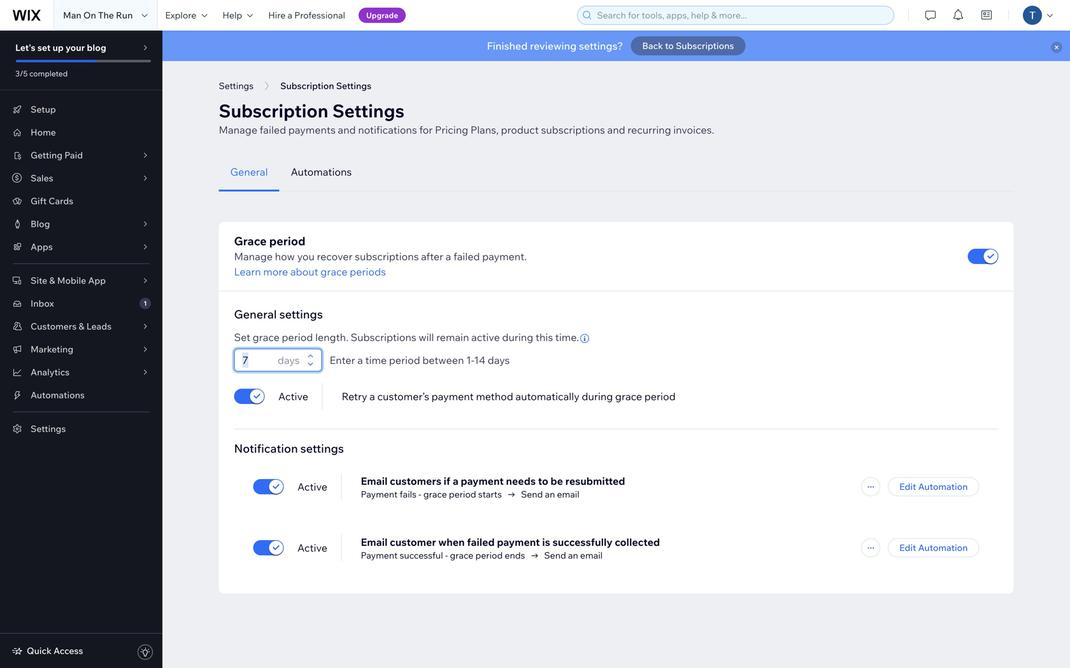 Task type: vqa. For each thing, say whether or not it's contained in the screenshot.
the bottom view
no



Task type: locate. For each thing, give the bounding box(es) containing it.
access
[[54, 646, 83, 657]]

0 vertical spatial edit automation button
[[888, 478, 979, 497]]

grace inside grace period manage how you recover subscriptions after a failed payment. learn more about grace periods
[[321, 266, 347, 278]]

0 vertical spatial an
[[545, 489, 555, 500]]

site
[[31, 275, 47, 286]]

setup link
[[0, 98, 162, 121]]

0 horizontal spatial -
[[418, 489, 421, 500]]

0 horizontal spatial and
[[338, 124, 356, 136]]

0 vertical spatial -
[[418, 489, 421, 500]]

0 vertical spatial send
[[521, 489, 543, 500]]

1 vertical spatial &
[[79, 321, 84, 332]]

an down successfully
[[568, 550, 578, 561]]

1 vertical spatial active
[[297, 481, 327, 494]]

1 vertical spatial subscriptions
[[355, 250, 419, 263]]

1 vertical spatial email
[[580, 550, 603, 561]]

an for to
[[545, 489, 555, 500]]

0 horizontal spatial subscriptions
[[355, 250, 419, 263]]

settings inside subscription settings manage failed payments and notifications for pricing plans, product subscriptions and recurring invoices.
[[332, 100, 404, 122]]

0 vertical spatial to
[[665, 40, 674, 51]]

payment up starts
[[461, 475, 504, 488]]

settings button
[[212, 76, 260, 96]]

reviewing
[[530, 39, 577, 52]]

subscriptions inside back to subscriptions button
[[676, 40, 734, 51]]

1 vertical spatial an
[[568, 550, 578, 561]]

explore
[[165, 10, 196, 21]]

2 edit from the top
[[899, 543, 916, 554]]

edit automation button for email customer when failed payment is successfully collected
[[888, 539, 979, 558]]

1 vertical spatial subscription
[[219, 100, 328, 122]]

subscription
[[280, 80, 334, 91], [219, 100, 328, 122]]

subscriptions
[[541, 124, 605, 136], [355, 250, 419, 263]]

subscriptions up time
[[351, 331, 416, 344]]

1 vertical spatial settings
[[300, 442, 344, 456]]

1 payment from the top
[[361, 489, 398, 500]]

1 vertical spatial during
[[582, 390, 613, 403]]

0 vertical spatial &
[[49, 275, 55, 286]]

0 vertical spatial email
[[361, 475, 387, 488]]

1 horizontal spatial -
[[445, 550, 448, 561]]

email down successfully
[[580, 550, 603, 561]]

needs
[[506, 475, 536, 488]]

1 vertical spatial automations
[[31, 390, 85, 401]]

run
[[116, 10, 133, 21]]

edit for email customers if a payment needs to be resubmitted
[[899, 482, 916, 493]]

0 vertical spatial payment
[[361, 489, 398, 500]]

0 vertical spatial automations
[[291, 166, 352, 178]]

email
[[557, 489, 579, 500], [580, 550, 603, 561]]

0 vertical spatial payment
[[432, 390, 474, 403]]

1 email from the top
[[361, 475, 387, 488]]

tab list
[[219, 153, 1014, 192]]

grace
[[321, 266, 347, 278], [253, 331, 280, 344], [615, 390, 642, 403], [423, 489, 447, 500], [450, 550, 473, 561]]

failed right "when" on the bottom left
[[467, 536, 495, 549]]

automations down analytics
[[31, 390, 85, 401]]

learn more about grace periods link
[[234, 264, 527, 280]]

to
[[665, 40, 674, 51], [538, 475, 548, 488]]

None text field
[[239, 350, 274, 371]]

automations down payments
[[291, 166, 352, 178]]

1 horizontal spatial and
[[607, 124, 625, 136]]

subscriptions inside grace period manage how you recover subscriptions after a failed payment. learn more about grace periods
[[355, 250, 419, 263]]

to left be at right bottom
[[538, 475, 548, 488]]

manage down grace
[[234, 250, 273, 263]]

send down is
[[544, 550, 566, 561]]

a
[[288, 10, 292, 21], [446, 250, 451, 263], [357, 354, 363, 367], [370, 390, 375, 403], [453, 475, 458, 488]]

remain
[[436, 331, 469, 344]]

settings up length.
[[279, 307, 323, 322]]

blog button
[[0, 213, 162, 236]]

1 vertical spatial to
[[538, 475, 548, 488]]

learn
[[234, 266, 261, 278]]

0 vertical spatial subscriptions
[[676, 40, 734, 51]]

subscription inside subscription settings manage failed payments and notifications for pricing plans, product subscriptions and recurring invoices.
[[219, 100, 328, 122]]

1 horizontal spatial an
[[568, 550, 578, 561]]

subscription inside button
[[280, 80, 334, 91]]

1 vertical spatial failed
[[453, 250, 480, 263]]

during right automatically
[[582, 390, 613, 403]]

0 horizontal spatial days
[[278, 354, 300, 367]]

edit automation button
[[888, 478, 979, 497], [888, 539, 979, 558]]

1 horizontal spatial subscriptions
[[676, 40, 734, 51]]

subscriptions
[[676, 40, 734, 51], [351, 331, 416, 344]]

set
[[234, 331, 250, 344]]

payment
[[361, 489, 398, 500], [361, 550, 398, 561]]

days
[[278, 354, 300, 367], [488, 354, 510, 367]]

a right hire
[[288, 10, 292, 21]]

sales
[[31, 173, 53, 184]]

automations
[[291, 166, 352, 178], [31, 390, 85, 401]]

0 vertical spatial subscription
[[280, 80, 334, 91]]

manage up general button
[[219, 124, 257, 136]]

manage
[[219, 124, 257, 136], [234, 250, 273, 263]]

automation for email customers if a payment needs to be resubmitted
[[918, 482, 968, 493]]

1 vertical spatial send an email
[[544, 550, 603, 561]]

leads
[[86, 321, 112, 332]]

an for successfully
[[568, 550, 578, 561]]

0 horizontal spatial to
[[538, 475, 548, 488]]

0 vertical spatial during
[[502, 331, 533, 344]]

1-
[[466, 354, 474, 367]]

settings for notification settings
[[300, 442, 344, 456]]

during left this
[[502, 331, 533, 344]]

successfully
[[553, 536, 613, 549]]

retry a customer's payment method automatically during grace period
[[342, 390, 676, 403]]

1 edit automation button from the top
[[888, 478, 979, 497]]

your
[[66, 42, 85, 53]]

method
[[476, 390, 513, 403]]

email for email customers if a payment needs to be resubmitted
[[361, 475, 387, 488]]

1 vertical spatial edit
[[899, 543, 916, 554]]

1 vertical spatial send
[[544, 550, 566, 561]]

0 horizontal spatial an
[[545, 489, 555, 500]]

send an email down be at right bottom
[[521, 489, 579, 500]]

payment up ends
[[497, 536, 540, 549]]

payment for failed
[[497, 536, 540, 549]]

gift
[[31, 196, 47, 207]]

time.
[[555, 331, 579, 344]]

failed right 'after'
[[453, 250, 480, 263]]

0 vertical spatial manage
[[219, 124, 257, 136]]

send an email down successfully
[[544, 550, 603, 561]]

0 vertical spatial edit
[[899, 482, 916, 493]]

during
[[502, 331, 533, 344], [582, 390, 613, 403]]

general settings
[[234, 307, 323, 322]]

home link
[[0, 121, 162, 144]]

send an email for to
[[521, 489, 579, 500]]

back to subscriptions button
[[631, 36, 745, 55]]

- for customer
[[445, 550, 448, 561]]

manage inside grace period manage how you recover subscriptions after a failed payment. learn more about grace periods
[[234, 250, 273, 263]]

1 horizontal spatial during
[[582, 390, 613, 403]]

customers & leads button
[[0, 315, 162, 338]]

period
[[269, 234, 305, 248], [282, 331, 313, 344], [389, 354, 420, 367], [644, 390, 676, 403], [449, 489, 476, 500], [475, 550, 503, 561]]

email left customers
[[361, 475, 387, 488]]

1 vertical spatial manage
[[234, 250, 273, 263]]

upgrade
[[366, 11, 398, 20]]

automation for email customer when failed payment is successfully collected
[[918, 543, 968, 554]]

0 horizontal spatial send
[[521, 489, 543, 500]]

set grace period length. subscriptions will remain active during this time.
[[234, 331, 579, 344]]

and right payments
[[338, 124, 356, 136]]

2 payment from the top
[[361, 550, 398, 561]]

1 edit automation from the top
[[899, 482, 968, 493]]

subscriptions right product
[[541, 124, 605, 136]]

- down "when" on the bottom left
[[445, 550, 448, 561]]

more
[[263, 266, 288, 278]]

an
[[545, 489, 555, 500], [568, 550, 578, 561]]

notification
[[234, 442, 298, 456]]

a for time
[[357, 354, 363, 367]]

days down the "general settings" at top
[[278, 354, 300, 367]]

retry
[[342, 390, 367, 403]]

manage for subscription
[[219, 124, 257, 136]]

0 vertical spatial general
[[230, 166, 268, 178]]

for
[[419, 124, 433, 136]]

3/5 completed
[[15, 69, 68, 78]]

1 horizontal spatial days
[[488, 354, 510, 367]]

Search for tools, apps, help & more... field
[[593, 6, 890, 24]]

1 vertical spatial payment
[[461, 475, 504, 488]]

1 horizontal spatial automations
[[291, 166, 352, 178]]

payment left fails
[[361, 489, 398, 500]]

plans,
[[471, 124, 499, 136]]

& right site at the left
[[49, 275, 55, 286]]

1 vertical spatial subscriptions
[[351, 331, 416, 344]]

on
[[83, 10, 96, 21]]

1 horizontal spatial send
[[544, 550, 566, 561]]

1 vertical spatial -
[[445, 550, 448, 561]]

inbox
[[31, 298, 54, 309]]

email
[[361, 475, 387, 488], [361, 536, 387, 549]]

email for collected
[[580, 550, 603, 561]]

0 horizontal spatial &
[[49, 275, 55, 286]]

2 vertical spatial active
[[297, 542, 327, 555]]

0 horizontal spatial automations
[[31, 390, 85, 401]]

marketing
[[31, 344, 73, 355]]

2 vertical spatial payment
[[497, 536, 540, 549]]

1 automation from the top
[[918, 482, 968, 493]]

0 vertical spatial send an email
[[521, 489, 579, 500]]

site & mobile app
[[31, 275, 106, 286]]

1 vertical spatial email
[[361, 536, 387, 549]]

and left recurring
[[607, 124, 625, 136]]

0 vertical spatial failed
[[260, 124, 286, 136]]

subscription for subscription settings
[[280, 80, 334, 91]]

1 vertical spatial general
[[234, 307, 277, 322]]

send down needs
[[521, 489, 543, 500]]

successful
[[400, 550, 443, 561]]

paid
[[64, 150, 83, 161]]

about
[[290, 266, 318, 278]]

& left leads
[[79, 321, 84, 332]]

grace period manage how you recover subscriptions after a failed payment. learn more about grace periods
[[234, 234, 527, 278]]

failed
[[260, 124, 286, 136], [453, 250, 480, 263], [467, 536, 495, 549]]

a right 'retry'
[[370, 390, 375, 403]]

grace
[[234, 234, 267, 248]]

payments
[[288, 124, 336, 136]]

automations inside 'link'
[[31, 390, 85, 401]]

send
[[521, 489, 543, 500], [544, 550, 566, 561]]

a inside grace period manage how you recover subscriptions after a failed payment. learn more about grace periods
[[446, 250, 451, 263]]

starts
[[478, 489, 502, 500]]

a left time
[[357, 354, 363, 367]]

subscriptions up learn more about grace periods "link"
[[355, 250, 419, 263]]

failed for settings
[[260, 124, 286, 136]]

settings right notification
[[300, 442, 344, 456]]

completed
[[29, 69, 68, 78]]

failed for customer
[[467, 536, 495, 549]]

an down be at right bottom
[[545, 489, 555, 500]]

0 vertical spatial edit automation
[[899, 482, 968, 493]]

manage inside subscription settings manage failed payments and notifications for pricing plans, product subscriptions and recurring invoices.
[[219, 124, 257, 136]]

this
[[536, 331, 553, 344]]

automatically
[[516, 390, 579, 403]]

payment down customer
[[361, 550, 398, 561]]

payment down the between
[[432, 390, 474, 403]]

customers
[[31, 321, 77, 332]]

2 edit automation from the top
[[899, 543, 968, 554]]

to right back
[[665, 40, 674, 51]]

email left customer
[[361, 536, 387, 549]]

1 horizontal spatial email
[[580, 550, 603, 561]]

1 horizontal spatial &
[[79, 321, 84, 332]]

email for be
[[557, 489, 579, 500]]

0 horizontal spatial email
[[557, 489, 579, 500]]

how
[[275, 250, 295, 263]]

subscriptions down 'search for tools, apps, help & more...' field
[[676, 40, 734, 51]]

0 vertical spatial subscriptions
[[541, 124, 605, 136]]

email down be at right bottom
[[557, 489, 579, 500]]

between
[[422, 354, 464, 367]]

1 vertical spatial edit automation
[[899, 543, 968, 554]]

2 days from the left
[[488, 354, 510, 367]]

0 vertical spatial settings
[[279, 307, 323, 322]]

0 vertical spatial email
[[557, 489, 579, 500]]

- right fails
[[418, 489, 421, 500]]

send an email for successfully
[[544, 550, 603, 561]]

2 edit automation button from the top
[[888, 539, 979, 558]]

days right 14
[[488, 354, 510, 367]]

general inside button
[[230, 166, 268, 178]]

1 vertical spatial payment
[[361, 550, 398, 561]]

2 email from the top
[[361, 536, 387, 549]]

customer's
[[377, 390, 429, 403]]

a right 'after'
[[446, 250, 451, 263]]

1 horizontal spatial subscriptions
[[541, 124, 605, 136]]

a for professional
[[288, 10, 292, 21]]

recurring
[[628, 124, 671, 136]]

email for email customer when failed payment is successfully collected
[[361, 536, 387, 549]]

a for customer's
[[370, 390, 375, 403]]

edit for email customer when failed payment is successfully collected
[[899, 543, 916, 554]]

1 edit from the top
[[899, 482, 916, 493]]

failed inside subscription settings manage failed payments and notifications for pricing plans, product subscriptions and recurring invoices.
[[260, 124, 286, 136]]

0 horizontal spatial during
[[502, 331, 533, 344]]

2 automation from the top
[[918, 543, 968, 554]]

2 vertical spatial failed
[[467, 536, 495, 549]]

payment fails - grace period starts
[[361, 489, 502, 500]]

1 horizontal spatial to
[[665, 40, 674, 51]]

0 vertical spatial automation
[[918, 482, 968, 493]]

failed left payments
[[260, 124, 286, 136]]

1 vertical spatial automation
[[918, 543, 968, 554]]

1 vertical spatial edit automation button
[[888, 539, 979, 558]]

notification settings
[[234, 442, 344, 456]]

to inside back to subscriptions button
[[665, 40, 674, 51]]



Task type: describe. For each thing, give the bounding box(es) containing it.
payment for customer
[[361, 550, 398, 561]]

the
[[98, 10, 114, 21]]

length.
[[315, 331, 348, 344]]

period inside grace period manage how you recover subscriptions after a failed payment. learn more about grace periods
[[269, 234, 305, 248]]

getting paid button
[[0, 144, 162, 167]]

ends
[[505, 550, 525, 561]]

send for needs
[[521, 489, 543, 500]]

pricing
[[435, 124, 468, 136]]

help button
[[215, 0, 261, 31]]

active for email customers if a payment needs to be resubmitted
[[297, 481, 327, 494]]

0 horizontal spatial subscriptions
[[351, 331, 416, 344]]

settings link
[[0, 418, 162, 441]]

getting paid
[[31, 150, 83, 161]]

gift cards
[[31, 196, 73, 207]]

will
[[419, 331, 434, 344]]

edit automation for email customers if a payment needs to be resubmitted
[[899, 482, 968, 493]]

subscription settings button
[[274, 76, 378, 96]]

active
[[471, 331, 500, 344]]

2 and from the left
[[607, 124, 625, 136]]

subscription for subscription settings manage failed payments and notifications for pricing plans, product subscriptions and recurring invoices.
[[219, 100, 328, 122]]

upgrade button
[[359, 8, 406, 23]]

if
[[444, 475, 450, 488]]

active for email customer when failed payment is successfully collected
[[297, 542, 327, 555]]

14
[[474, 354, 485, 367]]

invoices.
[[673, 124, 714, 136]]

finished
[[487, 39, 528, 52]]

automations button
[[279, 153, 363, 192]]

1 and from the left
[[338, 124, 356, 136]]

blog
[[87, 42, 106, 53]]

& for site
[[49, 275, 55, 286]]

edit automation button for email customers if a payment needs to be resubmitted
[[888, 478, 979, 497]]

enter a time period between 1-14 days
[[330, 354, 510, 367]]

finished reviewing settings? alert
[[162, 31, 1070, 61]]

notifications
[[358, 124, 417, 136]]

gift cards link
[[0, 190, 162, 213]]

general for general
[[230, 166, 268, 178]]

man
[[63, 10, 81, 21]]

hire a professional link
[[261, 0, 353, 31]]

sidebar element
[[0, 31, 162, 669]]

man on the run
[[63, 10, 133, 21]]

quick access button
[[11, 646, 83, 657]]

mobile
[[57, 275, 86, 286]]

payment for customers
[[361, 489, 398, 500]]

you
[[297, 250, 315, 263]]

automations link
[[0, 384, 162, 407]]

back
[[642, 40, 663, 51]]

3/5
[[15, 69, 28, 78]]

payment.
[[482, 250, 527, 263]]

marketing button
[[0, 338, 162, 361]]

automations inside button
[[291, 166, 352, 178]]

tab list containing general
[[219, 153, 1014, 192]]

fails
[[400, 489, 416, 500]]

let's set up your blog
[[15, 42, 106, 53]]

apps button
[[0, 236, 162, 259]]

periods
[[350, 266, 386, 278]]

& for customers
[[79, 321, 84, 332]]

email customer when failed payment is successfully collected
[[361, 536, 660, 549]]

set
[[37, 42, 51, 53]]

customer
[[390, 536, 436, 549]]

1
[[144, 300, 147, 308]]

0 vertical spatial active
[[278, 390, 308, 403]]

site & mobile app button
[[0, 269, 162, 292]]

failed inside grace period manage how you recover subscriptions after a failed payment. learn more about grace periods
[[453, 250, 480, 263]]

enter
[[330, 354, 355, 367]]

after
[[421, 250, 443, 263]]

sales button
[[0, 167, 162, 190]]

recover
[[317, 250, 353, 263]]

general button
[[219, 153, 279, 192]]

- for customers
[[418, 489, 421, 500]]

1 days from the left
[[278, 354, 300, 367]]

manage for grace
[[234, 250, 273, 263]]

app
[[88, 275, 106, 286]]

resubmitted
[[565, 475, 625, 488]]

customers
[[390, 475, 441, 488]]

a right if
[[453, 475, 458, 488]]

send for is
[[544, 550, 566, 561]]

settings for general settings
[[279, 307, 323, 322]]

analytics
[[31, 367, 70, 378]]

settings inside button
[[336, 80, 371, 91]]

hire
[[268, 10, 286, 21]]

help
[[223, 10, 242, 21]]

getting
[[31, 150, 62, 161]]

cards
[[49, 196, 73, 207]]

when
[[438, 536, 465, 549]]

email customers if a payment needs to be resubmitted
[[361, 475, 625, 488]]

payment for a
[[461, 475, 504, 488]]

customers & leads
[[31, 321, 112, 332]]

settings inside button
[[219, 80, 254, 91]]

product
[[501, 124, 539, 136]]

subscription settings
[[280, 80, 371, 91]]

analytics button
[[0, 361, 162, 384]]

back to subscriptions
[[642, 40, 734, 51]]

general for general settings
[[234, 307, 277, 322]]

quick access
[[27, 646, 83, 657]]

time
[[365, 354, 387, 367]]

settings inside sidebar element
[[31, 424, 66, 435]]

edit automation for email customer when failed payment is successfully collected
[[899, 543, 968, 554]]

subscriptions inside subscription settings manage failed payments and notifications for pricing plans, product subscriptions and recurring invoices.
[[541, 124, 605, 136]]

blog
[[31, 218, 50, 230]]

setup
[[31, 104, 56, 115]]



